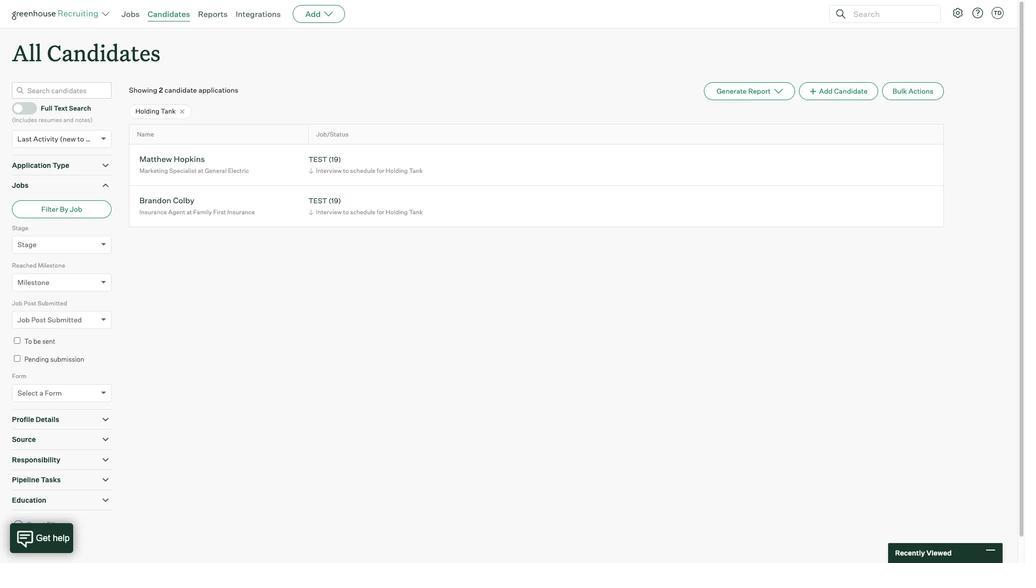 Task type: locate. For each thing, give the bounding box(es) containing it.
jobs left 'candidates' link
[[122, 9, 140, 19]]

1 horizontal spatial jobs
[[122, 9, 140, 19]]

candidates link
[[148, 9, 190, 19]]

1 horizontal spatial add
[[820, 87, 833, 95]]

form down pending submission option
[[12, 372, 27, 380]]

at inside brandon colby insurance agent at family first insurance
[[187, 208, 192, 216]]

job post submitted
[[12, 299, 67, 307], [17, 315, 82, 324]]

matthew
[[140, 154, 172, 164]]

1 horizontal spatial insurance
[[227, 208, 255, 216]]

schedule
[[350, 167, 376, 174], [350, 208, 376, 216]]

1 vertical spatial tank
[[409, 167, 423, 174]]

recently
[[896, 549, 926, 557]]

1 vertical spatial interview to schedule for holding tank link
[[307, 207, 426, 217]]

brandon colby link
[[140, 196, 194, 207]]

1 vertical spatial for
[[377, 208, 385, 216]]

0 horizontal spatial add
[[305, 9, 321, 19]]

2 interview from the top
[[316, 208, 342, 216]]

1 horizontal spatial form
[[45, 388, 62, 397]]

test for brandon colby
[[309, 197, 327, 205]]

0 vertical spatial test
[[309, 155, 327, 164]]

1 (19) from the top
[[329, 155, 341, 164]]

pipeline tasks
[[12, 475, 61, 484]]

0 horizontal spatial at
[[187, 208, 192, 216]]

1 interview to schedule for holding tank link from the top
[[307, 166, 426, 175]]

0 horizontal spatial jobs
[[12, 181, 29, 189]]

job post submitted element
[[12, 298, 112, 336]]

last activity (new to old)
[[17, 134, 99, 143]]

0 vertical spatial jobs
[[122, 9, 140, 19]]

2 vertical spatial tank
[[409, 208, 423, 216]]

to be sent
[[24, 337, 55, 345]]

insurance down brandon
[[140, 208, 167, 216]]

test (19) interview to schedule for holding tank
[[309, 155, 423, 174], [309, 197, 423, 216]]

job post submitted up sent
[[17, 315, 82, 324]]

specialist
[[169, 167, 197, 174]]

1 vertical spatial interview
[[316, 208, 342, 216]]

at inside matthew hopkins marketing specialist at general electric
[[198, 167, 204, 174]]

2 vertical spatial holding
[[386, 208, 408, 216]]

full text search (includes resumes and notes)
[[12, 104, 93, 124]]

submitted
[[38, 299, 67, 307], [47, 315, 82, 324]]

candidates right jobs link
[[148, 9, 190, 19]]

integrations
[[236, 9, 281, 19]]

1 vertical spatial submitted
[[47, 315, 82, 324]]

0 vertical spatial (19)
[[329, 155, 341, 164]]

name
[[137, 131, 154, 138]]

1 vertical spatial candidates
[[47, 38, 161, 67]]

tasks
[[41, 475, 61, 484]]

0 vertical spatial test (19) interview to schedule for holding tank
[[309, 155, 423, 174]]

at left general
[[198, 167, 204, 174]]

filter
[[41, 205, 58, 213]]

integrations link
[[236, 9, 281, 19]]

1 vertical spatial add
[[820, 87, 833, 95]]

all
[[12, 38, 42, 67]]

old)
[[86, 134, 99, 143]]

at
[[198, 167, 204, 174], [187, 208, 192, 216]]

2 interview to schedule for holding tank link from the top
[[307, 207, 426, 217]]

tank for hopkins
[[409, 167, 423, 174]]

1 vertical spatial (19)
[[329, 197, 341, 205]]

type
[[53, 161, 69, 169]]

2 for from the top
[[377, 208, 385, 216]]

bulk actions link
[[883, 82, 945, 100]]

test (19) interview to schedule for holding tank for hopkins
[[309, 155, 423, 174]]

interview
[[316, 167, 342, 174], [316, 208, 342, 216]]

2 schedule from the top
[[350, 208, 376, 216]]

tank
[[161, 107, 176, 115], [409, 167, 423, 174], [409, 208, 423, 216]]

candidates down jobs link
[[47, 38, 161, 67]]

text
[[54, 104, 68, 112]]

1 vertical spatial to
[[343, 167, 349, 174]]

at for colby
[[187, 208, 192, 216]]

reached milestone element
[[12, 261, 112, 298]]

add
[[305, 9, 321, 19], [820, 87, 833, 95]]

jobs
[[122, 9, 140, 19], [12, 181, 29, 189]]

profile
[[12, 415, 34, 423]]

to for brandon colby
[[343, 208, 349, 216]]

submitted down reached milestone element
[[38, 299, 67, 307]]

generate report
[[717, 87, 771, 95]]

generate report button
[[705, 82, 796, 100]]

milestone down stage element
[[38, 262, 65, 269]]

1 vertical spatial stage
[[17, 240, 37, 249]]

and
[[63, 116, 74, 124]]

add inside popup button
[[305, 9, 321, 19]]

0 horizontal spatial form
[[12, 372, 27, 380]]

1 test (19) interview to schedule for holding tank from the top
[[309, 155, 423, 174]]

for
[[377, 167, 385, 174], [377, 208, 385, 216]]

stage element
[[12, 223, 112, 261]]

1 interview from the top
[[316, 167, 342, 174]]

submitted up sent
[[47, 315, 82, 324]]

matthew hopkins link
[[140, 154, 205, 166]]

0 vertical spatial for
[[377, 167, 385, 174]]

0 vertical spatial at
[[198, 167, 204, 174]]

pending submission
[[24, 355, 84, 363]]

insurance right first
[[227, 208, 255, 216]]

1 vertical spatial holding
[[386, 167, 408, 174]]

post down reached
[[24, 299, 36, 307]]

2 vertical spatial to
[[343, 208, 349, 216]]

(19)
[[329, 155, 341, 164], [329, 197, 341, 205]]

0 vertical spatial form
[[12, 372, 27, 380]]

0 vertical spatial interview
[[316, 167, 342, 174]]

0 vertical spatial candidates
[[148, 9, 190, 19]]

1 schedule from the top
[[350, 167, 376, 174]]

1 horizontal spatial at
[[198, 167, 204, 174]]

reports
[[198, 9, 228, 19]]

0 vertical spatial job post submitted
[[12, 299, 67, 307]]

post up to be sent
[[31, 315, 46, 324]]

0 vertical spatial job
[[70, 205, 82, 213]]

0 vertical spatial add
[[305, 9, 321, 19]]

1 insurance from the left
[[140, 208, 167, 216]]

job post submitted down reached milestone element
[[12, 299, 67, 307]]

job
[[70, 205, 82, 213], [12, 299, 23, 307], [17, 315, 30, 324]]

1 vertical spatial milestone
[[17, 278, 49, 286]]

bulk actions
[[893, 87, 934, 95]]

submission
[[50, 355, 84, 363]]

interview to schedule for holding tank link
[[307, 166, 426, 175], [307, 207, 426, 217]]

Search candidates field
[[12, 82, 112, 99]]

1 test from the top
[[309, 155, 327, 164]]

brandon colby insurance agent at family first insurance
[[140, 196, 255, 216]]

test
[[309, 155, 327, 164], [309, 197, 327, 205]]

1 vertical spatial test
[[309, 197, 327, 205]]

schedule for hopkins
[[350, 167, 376, 174]]

at right agent
[[187, 208, 192, 216]]

to for matthew hopkins
[[343, 167, 349, 174]]

1 vertical spatial schedule
[[350, 208, 376, 216]]

1 vertical spatial at
[[187, 208, 192, 216]]

1 for from the top
[[377, 167, 385, 174]]

1 vertical spatial form
[[45, 388, 62, 397]]

stage
[[12, 224, 28, 232], [17, 240, 37, 249]]

candidates
[[148, 9, 190, 19], [47, 38, 161, 67]]

2 test from the top
[[309, 197, 327, 205]]

2 test (19) interview to schedule for holding tank from the top
[[309, 197, 423, 216]]

0 vertical spatial schedule
[[350, 167, 376, 174]]

brandon
[[140, 196, 171, 205]]

jobs down application
[[12, 181, 29, 189]]

select
[[17, 388, 38, 397]]

1 vertical spatial test (19) interview to schedule for holding tank
[[309, 197, 423, 216]]

milestone down reached milestone
[[17, 278, 49, 286]]

2 vertical spatial job
[[17, 315, 30, 324]]

for for colby
[[377, 208, 385, 216]]

0 vertical spatial stage
[[12, 224, 28, 232]]

form right a
[[45, 388, 62, 397]]

post
[[24, 299, 36, 307], [31, 315, 46, 324]]

(19) for brandon colby
[[329, 197, 341, 205]]

0 vertical spatial interview to schedule for holding tank link
[[307, 166, 426, 175]]

tank for colby
[[409, 208, 423, 216]]

(19) for matthew hopkins
[[329, 155, 341, 164]]

1 vertical spatial job
[[12, 299, 23, 307]]

reached
[[12, 262, 37, 269]]

to
[[78, 134, 84, 143], [343, 167, 349, 174], [343, 208, 349, 216]]

2 (19) from the top
[[329, 197, 341, 205]]

interview for matthew hopkins
[[316, 167, 342, 174]]

bulk
[[893, 87, 908, 95]]

td button
[[991, 5, 1006, 21]]

0 horizontal spatial insurance
[[140, 208, 167, 216]]



Task type: vqa. For each thing, say whether or not it's contained in the screenshot.
Add Candidate
yes



Task type: describe. For each thing, give the bounding box(es) containing it.
resumes
[[39, 116, 62, 124]]

1 vertical spatial post
[[31, 315, 46, 324]]

generate
[[717, 87, 747, 95]]

at for hopkins
[[198, 167, 204, 174]]

1 vertical spatial jobs
[[12, 181, 29, 189]]

family
[[193, 208, 212, 216]]

activity
[[33, 134, 58, 143]]

(new
[[60, 134, 76, 143]]

(includes
[[12, 116, 37, 124]]

showing
[[129, 86, 157, 94]]

0 vertical spatial post
[[24, 299, 36, 307]]

report
[[749, 87, 771, 95]]

interview to schedule for holding tank link for colby
[[307, 207, 426, 217]]

td button
[[993, 7, 1004, 19]]

marketing
[[140, 167, 168, 174]]

configure image
[[953, 7, 965, 19]]

pending
[[24, 355, 49, 363]]

application
[[12, 161, 51, 169]]

to
[[24, 337, 32, 345]]

select a form
[[17, 388, 62, 397]]

job inside button
[[70, 205, 82, 213]]

matthew hopkins marketing specialist at general electric
[[140, 154, 249, 174]]

add for add candidate
[[820, 87, 833, 95]]

last activity (new to old) option
[[17, 134, 99, 143]]

filter by job
[[41, 205, 82, 213]]

candidate
[[165, 86, 197, 94]]

hopkins
[[174, 154, 205, 164]]

test for matthew hopkins
[[309, 155, 327, 164]]

filters
[[47, 520, 67, 529]]

holding for matthew hopkins
[[386, 167, 408, 174]]

full
[[41, 104, 52, 112]]

recently viewed
[[896, 549, 952, 557]]

To be sent checkbox
[[14, 337, 20, 344]]

search
[[69, 104, 91, 112]]

schedule for colby
[[350, 208, 376, 216]]

holding tank
[[136, 107, 176, 115]]

form element
[[12, 371, 112, 409]]

0 vertical spatial tank
[[161, 107, 176, 115]]

first
[[213, 208, 226, 216]]

add button
[[293, 5, 345, 23]]

actions
[[909, 87, 934, 95]]

education
[[12, 496, 46, 504]]

general
[[205, 167, 227, 174]]

reset filters
[[27, 520, 67, 529]]

be
[[33, 337, 41, 345]]

showing 2 candidate applications
[[129, 86, 239, 94]]

application type
[[12, 161, 69, 169]]

source
[[12, 435, 36, 444]]

0 vertical spatial milestone
[[38, 262, 65, 269]]

holding for brandon colby
[[386, 208, 408, 216]]

2
[[159, 86, 163, 94]]

Pending submission checkbox
[[14, 355, 20, 362]]

for for hopkins
[[377, 167, 385, 174]]

by
[[60, 205, 68, 213]]

a
[[39, 388, 43, 397]]

reset filters button
[[12, 515, 72, 534]]

interview to schedule for holding tank link for hopkins
[[307, 166, 426, 175]]

add candidate link
[[800, 82, 879, 100]]

reports link
[[198, 9, 228, 19]]

pipeline
[[12, 475, 39, 484]]

greenhouse recruiting image
[[12, 8, 102, 20]]

add candidate
[[820, 87, 868, 95]]

reset
[[27, 520, 45, 529]]

candidate reports are now available! apply filters and select "view in app" element
[[705, 82, 796, 100]]

checkmark image
[[16, 104, 24, 111]]

0 vertical spatial holding
[[136, 107, 160, 115]]

Search text field
[[852, 7, 932, 21]]

sent
[[42, 337, 55, 345]]

candidate
[[835, 87, 868, 95]]

1 vertical spatial job post submitted
[[17, 315, 82, 324]]

td
[[994, 9, 1003, 16]]

0 vertical spatial submitted
[[38, 299, 67, 307]]

all candidates
[[12, 38, 161, 67]]

filter by job button
[[12, 200, 112, 218]]

profile details
[[12, 415, 59, 423]]

colby
[[173, 196, 194, 205]]

viewed
[[927, 549, 952, 557]]

2 insurance from the left
[[227, 208, 255, 216]]

add for add
[[305, 9, 321, 19]]

0 vertical spatial to
[[78, 134, 84, 143]]

reached milestone
[[12, 262, 65, 269]]

job/status
[[316, 131, 349, 138]]

responsibility
[[12, 455, 60, 464]]

test (19) interview to schedule for holding tank for colby
[[309, 197, 423, 216]]

jobs link
[[122, 9, 140, 19]]

agent
[[168, 208, 185, 216]]

details
[[36, 415, 59, 423]]

interview for brandon colby
[[316, 208, 342, 216]]

last
[[17, 134, 32, 143]]

applications
[[199, 86, 239, 94]]

notes)
[[75, 116, 93, 124]]

electric
[[228, 167, 249, 174]]



